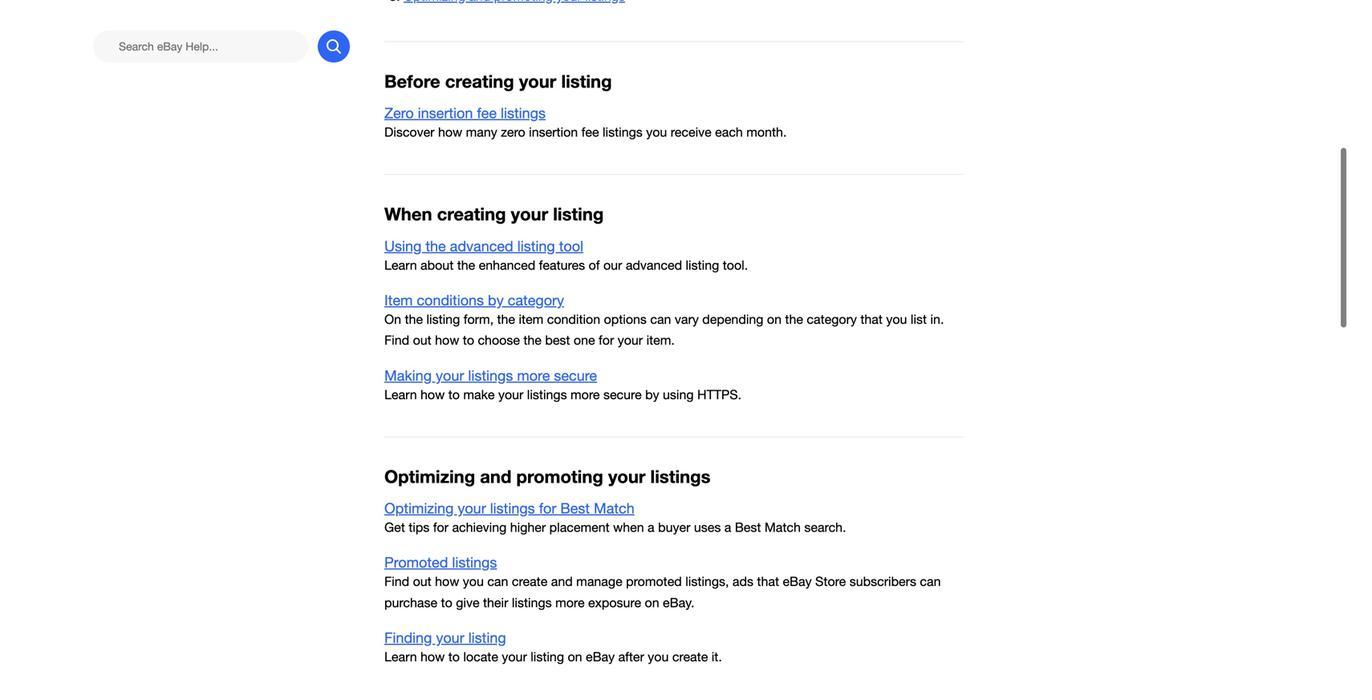 Task type: locate. For each thing, give the bounding box(es) containing it.
to inside item conditions by category on the listing form, the item condition options can vary depending on the category that you list in. find out how to choose the best one for your item.
[[463, 333, 474, 348]]

how inside zero insertion fee listings discover how many zero insertion fee listings you receive each month.
[[438, 125, 463, 140]]

1 vertical spatial creating
[[437, 204, 506, 225]]

you up give
[[463, 575, 484, 590]]

1 optimizing from the top
[[385, 466, 475, 488]]

exposure
[[588, 596, 641, 611]]

1 horizontal spatial by
[[645, 388, 660, 402]]

0 vertical spatial on
[[767, 312, 782, 327]]

1 horizontal spatial ebay
[[783, 575, 812, 590]]

0 horizontal spatial you
[[463, 575, 484, 590]]

form,
[[464, 312, 494, 327]]

find down on
[[385, 333, 409, 348]]

before
[[385, 71, 440, 92]]

the right depending
[[785, 312, 804, 327]]

your right locate
[[502, 650, 527, 665]]

0 horizontal spatial by
[[488, 292, 504, 309]]

1 vertical spatial learn
[[385, 388, 417, 402]]

listings inside the optimizing your listings for best match get tips for achieving higher placement when a buyer uses a best match search.
[[490, 501, 535, 517]]

item
[[519, 312, 544, 327]]

3 learn from the top
[[385, 650, 417, 665]]

listings
[[501, 105, 546, 122], [603, 125, 643, 140], [468, 367, 513, 384], [527, 388, 567, 402], [651, 466, 711, 488], [490, 501, 535, 517], [452, 555, 497, 572], [512, 596, 552, 611]]

ebay right listing on
[[586, 650, 615, 665]]

when creating your listing
[[385, 204, 604, 225]]

on down promoted
[[645, 596, 660, 611]]

learn inside using the advanced listing tool learn about the enhanced features of our advanced listing tool.
[[385, 258, 417, 273]]

zero
[[501, 125, 526, 140]]

2 optimizing from the top
[[385, 501, 454, 517]]

how inside making your listings more secure learn how to make your listings more secure by using https.
[[421, 388, 445, 402]]

1 horizontal spatial for
[[539, 501, 557, 517]]

and
[[480, 466, 512, 488], [551, 575, 573, 590]]

by up form,
[[488, 292, 504, 309]]

learn down "making"
[[385, 388, 417, 402]]

0 horizontal spatial category
[[508, 292, 564, 309]]

can
[[651, 312, 671, 327], [488, 575, 508, 590], [920, 575, 941, 590]]

the down item
[[524, 333, 542, 348]]

0 vertical spatial category
[[508, 292, 564, 309]]

zero
[[385, 105, 414, 122]]

before creating your listing
[[385, 71, 612, 92]]

tool.
[[723, 258, 748, 273]]

promoted
[[626, 575, 682, 590]]

0 vertical spatial and
[[480, 466, 512, 488]]

more down manage
[[556, 596, 585, 611]]

get tips
[[385, 521, 430, 536]]

creating
[[445, 71, 514, 92], [437, 204, 506, 225]]

ebay left store
[[783, 575, 812, 590]]

0 vertical spatial that
[[861, 312, 883, 327]]

1 vertical spatial secure
[[604, 388, 642, 402]]

1 vertical spatial category
[[807, 312, 857, 327]]

1 horizontal spatial can
[[651, 312, 671, 327]]

the
[[426, 238, 446, 255], [457, 258, 475, 273], [405, 312, 423, 327], [497, 312, 515, 327], [785, 312, 804, 327], [524, 333, 542, 348]]

insertion up discover
[[418, 105, 473, 122]]

advanced
[[450, 238, 514, 255], [626, 258, 682, 273]]

fee up many
[[477, 105, 497, 122]]

for
[[599, 333, 614, 348], [539, 501, 557, 517], [433, 521, 449, 536]]

more down one
[[571, 388, 600, 402]]

1 vertical spatial advanced
[[626, 258, 682, 273]]

listings up zero
[[501, 105, 546, 122]]

your up zero
[[519, 71, 557, 92]]

by inside item conditions by category on the listing form, the item condition options can vary depending on the category that you list in. find out how to choose the best one for your item.
[[488, 292, 504, 309]]

how down zero insertion fee listings link on the top left of page
[[438, 125, 463, 140]]

2 vertical spatial more
[[556, 596, 585, 611]]

zero insertion fee listings link
[[385, 105, 546, 122]]

listings up the achieving higher
[[490, 501, 535, 517]]

2 vertical spatial you
[[463, 575, 484, 590]]

listing
[[561, 71, 612, 92], [553, 204, 604, 225], [518, 238, 555, 255], [686, 258, 719, 273], [427, 312, 460, 327], [469, 630, 506, 647]]

secure left using
[[604, 388, 642, 402]]

match up the when
[[594, 501, 635, 517]]

1 vertical spatial and
[[551, 575, 573, 590]]

when
[[385, 204, 432, 225]]

for right get tips
[[433, 521, 449, 536]]

0 vertical spatial optimizing
[[385, 466, 475, 488]]

choose
[[478, 333, 520, 348]]

0 vertical spatial out
[[413, 333, 432, 348]]

more inside "promoted listings find out how you can create and manage promoted listings, ads that ebay store subscribers can purchase to give their listings more exposure on ebay."
[[556, 596, 585, 611]]

1 horizontal spatial that
[[861, 312, 883, 327]]

your inside the optimizing your listings for best match get tips for achieving higher placement when a buyer uses a best match search.
[[458, 501, 486, 517]]

1 horizontal spatial and
[[551, 575, 573, 590]]

discover
[[385, 125, 435, 140]]

0 vertical spatial advanced
[[450, 238, 514, 255]]

0 vertical spatial creating
[[445, 71, 514, 92]]

how down "making"
[[421, 388, 445, 402]]

can up item.
[[651, 312, 671, 327]]

listing on
[[531, 650, 582, 665]]

2 learn from the top
[[385, 388, 417, 402]]

learn down using
[[385, 258, 417, 273]]

fee
[[477, 105, 497, 122], [582, 125, 599, 140]]

for right one
[[599, 333, 614, 348]]

1 vertical spatial fee
[[582, 125, 599, 140]]

each
[[715, 125, 743, 140]]

0 vertical spatial find
[[385, 333, 409, 348]]

1 vertical spatial optimizing
[[385, 501, 454, 517]]

you left receive
[[646, 125, 667, 140]]

you left list
[[887, 312, 907, 327]]

fee right zero
[[582, 125, 599, 140]]

to left make
[[448, 388, 460, 402]]

1 vertical spatial more
[[571, 388, 600, 402]]

conditions
[[417, 292, 484, 309]]

to left give
[[441, 596, 453, 611]]

for inside item conditions by category on the listing form, the item condition options can vary depending on the category that you list in. find out how to choose the best one for your item.
[[599, 333, 614, 348]]

learn inside making your listings more secure learn how to make your listings more secure by using https.
[[385, 388, 417, 402]]

find
[[385, 333, 409, 348], [385, 575, 409, 590]]

learn
[[385, 258, 417, 273], [385, 388, 417, 402], [385, 650, 417, 665]]

your down options
[[618, 333, 643, 348]]

listing up locate
[[469, 630, 506, 647]]

0 horizontal spatial match
[[594, 501, 635, 517]]

1 vertical spatial by
[[645, 388, 660, 402]]

your up the achieving higher
[[458, 501, 486, 517]]

0 vertical spatial best
[[561, 501, 590, 517]]

your up locate
[[436, 630, 465, 647]]

buyer
[[658, 521, 691, 536]]

optimizing and promoting your listings
[[385, 466, 711, 488]]

1 horizontal spatial match
[[765, 521, 801, 536]]

match left search.
[[765, 521, 801, 536]]

your
[[519, 71, 557, 92], [511, 204, 548, 225], [618, 333, 643, 348], [436, 367, 464, 384], [498, 388, 524, 402], [608, 466, 646, 488], [458, 501, 486, 517], [436, 630, 465, 647], [502, 650, 527, 665]]

1 vertical spatial match
[[765, 521, 801, 536]]

making your listings more secure learn how to make your listings more secure by using https.
[[385, 367, 742, 402]]

and right create
[[551, 575, 573, 590]]

advanced up enhanced on the left top of the page
[[450, 238, 514, 255]]

and up optimizing your listings for best match link
[[480, 466, 512, 488]]

how
[[438, 125, 463, 140], [435, 333, 459, 348], [421, 388, 445, 402], [435, 575, 459, 590], [421, 650, 445, 665]]

1 vertical spatial find
[[385, 575, 409, 590]]

listing inside item conditions by category on the listing form, the item condition options can vary depending on the category that you list in. find out how to choose the best one for your item.
[[427, 312, 460, 327]]

your inside item conditions by category on the listing form, the item condition options can vary depending on the category that you list in. find out how to choose the best one for your item.
[[618, 333, 643, 348]]

1 vertical spatial out
[[413, 575, 432, 590]]

that
[[861, 312, 883, 327], [757, 575, 779, 590]]

1 vertical spatial that
[[757, 575, 779, 590]]

to down 'finding your listing' 'link'
[[448, 650, 460, 665]]

more
[[517, 367, 550, 384], [571, 388, 600, 402], [556, 596, 585, 611]]

their
[[483, 596, 508, 611]]

learn down the finding
[[385, 650, 417, 665]]

finding your listing learn how to locate your listing on ebay after you create it.
[[385, 630, 722, 665]]

features
[[539, 258, 585, 273]]

that inside item conditions by category on the listing form, the item condition options can vary depending on the category that you list in. find out how to choose the best one for your item.
[[861, 312, 883, 327]]

that right listings, ads
[[757, 575, 779, 590]]

manage
[[577, 575, 623, 590]]

listing down the conditions
[[427, 312, 460, 327]]

1 vertical spatial best
[[735, 521, 761, 536]]

1 vertical spatial you
[[887, 312, 907, 327]]

optimizing inside the optimizing your listings for best match get tips for achieving higher placement when a buyer uses a best match search.
[[385, 501, 454, 517]]

listing up features
[[518, 238, 555, 255]]

insertion right zero
[[529, 125, 578, 140]]

match
[[594, 501, 635, 517], [765, 521, 801, 536]]

zero insertion fee listings discover how many zero insertion fee listings you receive each month.
[[385, 105, 787, 140]]

0 horizontal spatial insertion
[[418, 105, 473, 122]]

finding your listing link
[[385, 630, 506, 647]]

making your listings more secure link
[[385, 367, 597, 384]]

0 vertical spatial you
[[646, 125, 667, 140]]

1 vertical spatial on
[[645, 596, 660, 611]]

store
[[816, 575, 846, 590]]

find inside item conditions by category on the listing form, the item condition options can vary depending on the category that you list in. find out how to choose the best one for your item.
[[385, 333, 409, 348]]

0 vertical spatial learn
[[385, 258, 417, 273]]

best
[[561, 501, 590, 517], [735, 521, 761, 536]]

can right subscribers
[[920, 575, 941, 590]]

on
[[767, 312, 782, 327], [645, 596, 660, 611]]

uses a
[[694, 521, 732, 536]]

best right uses a
[[735, 521, 761, 536]]

item
[[385, 292, 413, 309]]

on inside item conditions by category on the listing form, the item condition options can vary depending on the category that you list in. find out how to choose the best one for your item.
[[767, 312, 782, 327]]

finding
[[385, 630, 432, 647]]

optimizing
[[385, 466, 475, 488], [385, 501, 454, 517]]

2 horizontal spatial you
[[887, 312, 907, 327]]

give
[[456, 596, 480, 611]]

how down 'finding your listing' 'link'
[[421, 650, 445, 665]]

1 learn from the top
[[385, 258, 417, 273]]

1 vertical spatial ebay
[[586, 650, 615, 665]]

out up "making"
[[413, 333, 432, 348]]

secure
[[554, 367, 597, 384], [604, 388, 642, 402]]

creating up using the advanced listing tool link
[[437, 204, 506, 225]]

in.
[[931, 312, 944, 327]]

tool
[[559, 238, 584, 255]]

2 horizontal spatial for
[[599, 333, 614, 348]]

that left list
[[861, 312, 883, 327]]

creating up zero insertion fee listings link on the top left of page
[[445, 71, 514, 92]]

optimizing for optimizing and promoting your listings
[[385, 466, 475, 488]]

you inside "promoted listings find out how you can create and manage promoted listings, ads that ebay store subscribers can purchase to give their listings more exposure on ebay."
[[463, 575, 484, 590]]

using
[[663, 388, 694, 402]]

when
[[613, 521, 644, 536]]

using the advanced listing tool link
[[385, 238, 584, 255]]

promoted listings find out how you can create and manage promoted listings, ads that ebay store subscribers can purchase to give their listings more exposure on ebay.
[[385, 555, 941, 611]]

list
[[911, 312, 927, 327]]

make
[[463, 388, 495, 402]]

by left using
[[645, 388, 660, 402]]

how inside "promoted listings find out how you can create and manage promoted listings, ads that ebay store subscribers can purchase to give their listings more exposure on ebay."
[[435, 575, 459, 590]]

0 vertical spatial secure
[[554, 367, 597, 384]]

month.
[[747, 125, 787, 140]]

to inside "promoted listings find out how you can create and manage promoted listings, ads that ebay store subscribers can purchase to give their listings more exposure on ebay."
[[441, 596, 453, 611]]

0 horizontal spatial can
[[488, 575, 508, 590]]

many
[[466, 125, 498, 140]]

by
[[488, 292, 504, 309], [645, 388, 660, 402]]

making
[[385, 367, 432, 384]]

0 vertical spatial by
[[488, 292, 504, 309]]

0 vertical spatial for
[[599, 333, 614, 348]]

to inside finding your listing learn how to locate your listing on ebay after you create it.
[[448, 650, 460, 665]]

by inside making your listings more secure learn how to make your listings more secure by using https.
[[645, 388, 660, 402]]

to
[[463, 333, 474, 348], [448, 388, 460, 402], [441, 596, 453, 611], [448, 650, 460, 665]]

on inside "promoted listings find out how you can create and manage promoted listings, ads that ebay store subscribers can purchase to give their listings more exposure on ebay."
[[645, 596, 660, 611]]

using
[[385, 238, 422, 255]]

listings up buyer
[[651, 466, 711, 488]]

out
[[413, 333, 432, 348], [413, 575, 432, 590]]

your up using the advanced listing tool learn about the enhanced features of our advanced listing tool.
[[511, 204, 548, 225]]

to down form,
[[463, 333, 474, 348]]

category
[[508, 292, 564, 309], [807, 312, 857, 327]]

1 vertical spatial insertion
[[529, 125, 578, 140]]

out down 'promoted'
[[413, 575, 432, 590]]

purchase
[[385, 596, 438, 611]]

can inside item conditions by category on the listing form, the item condition options can vary depending on the category that you list in. find out how to choose the best one for your item.
[[651, 312, 671, 327]]

on right depending
[[767, 312, 782, 327]]

listing up zero insertion fee listings discover how many zero insertion fee listings you receive each month.
[[561, 71, 612, 92]]

how inside finding your listing learn how to locate your listing on ebay after you create it.
[[421, 650, 445, 665]]

0 vertical spatial ebay
[[783, 575, 812, 590]]

1 horizontal spatial on
[[767, 312, 782, 327]]

for down optimizing and promoting your listings
[[539, 501, 557, 517]]

how down the conditions
[[435, 333, 459, 348]]

find up the purchase
[[385, 575, 409, 590]]

ebay
[[783, 575, 812, 590], [586, 650, 615, 665]]

you
[[646, 125, 667, 140], [887, 312, 907, 327], [463, 575, 484, 590]]

1 out from the top
[[413, 333, 432, 348]]

2 find from the top
[[385, 575, 409, 590]]

0 horizontal spatial ebay
[[586, 650, 615, 665]]

1 find from the top
[[385, 333, 409, 348]]

2 vertical spatial learn
[[385, 650, 417, 665]]

0 horizontal spatial and
[[480, 466, 512, 488]]

more down best
[[517, 367, 550, 384]]

best up placement
[[561, 501, 590, 517]]

how down promoted listings link
[[435, 575, 459, 590]]

2 vertical spatial for
[[433, 521, 449, 536]]

1 horizontal spatial insertion
[[529, 125, 578, 140]]

2 out from the top
[[413, 575, 432, 590]]

0 horizontal spatial fee
[[477, 105, 497, 122]]

0 horizontal spatial that
[[757, 575, 779, 590]]

0 vertical spatial more
[[517, 367, 550, 384]]

insertion
[[418, 105, 473, 122], [529, 125, 578, 140]]

secure down one
[[554, 367, 597, 384]]

can up their
[[488, 575, 508, 590]]

1 horizontal spatial you
[[646, 125, 667, 140]]

0 horizontal spatial on
[[645, 596, 660, 611]]

advanced right our
[[626, 258, 682, 273]]



Task type: describe. For each thing, give the bounding box(es) containing it.
of
[[589, 258, 600, 273]]

1 horizontal spatial category
[[807, 312, 857, 327]]

listings down create
[[512, 596, 552, 611]]

0 horizontal spatial advanced
[[450, 238, 514, 255]]

the up choose at the left
[[497, 312, 515, 327]]

vary
[[675, 312, 699, 327]]

and inside "promoted listings find out how you can create and manage promoted listings, ads that ebay store subscribers can purchase to give their listings more exposure on ebay."
[[551, 575, 573, 590]]

optimizing your listings for best match get tips for achieving higher placement when a buyer uses a best match search.
[[385, 501, 847, 536]]

receive
[[671, 125, 712, 140]]

promoted listings link
[[385, 555, 497, 572]]

ebay.
[[663, 596, 695, 611]]

listing up tool
[[553, 204, 604, 225]]

create
[[512, 575, 548, 590]]

0 horizontal spatial for
[[433, 521, 449, 536]]

on
[[385, 312, 401, 327]]

a
[[648, 521, 655, 536]]

locate
[[463, 650, 498, 665]]

ebay inside "promoted listings find out how you can create and manage promoted listings, ads that ebay store subscribers can purchase to give their listings more exposure on ebay."
[[783, 575, 812, 590]]

1 horizontal spatial advanced
[[626, 258, 682, 273]]

your up the optimizing your listings for best match get tips for achieving higher placement when a buyer uses a best match search.
[[608, 466, 646, 488]]

0 vertical spatial match
[[594, 501, 635, 517]]

your up make
[[436, 367, 464, 384]]

listings left receive
[[603, 125, 643, 140]]

creating for when
[[437, 204, 506, 225]]

optimizing your listings for best match link
[[385, 501, 635, 517]]

out inside "promoted listings find out how you can create and manage promoted listings, ads that ebay store subscribers can purchase to give their listings more exposure on ebay."
[[413, 575, 432, 590]]

depending
[[703, 312, 764, 327]]

using the advanced listing tool learn about the enhanced features of our advanced listing tool.
[[385, 238, 748, 273]]

learn for making
[[385, 388, 417, 402]]

promoting
[[517, 466, 604, 488]]

to inside making your listings more secure learn how to make your listings more secure by using https.
[[448, 388, 460, 402]]

0 horizontal spatial best
[[561, 501, 590, 517]]

item.
[[647, 333, 675, 348]]

listing left "tool."
[[686, 258, 719, 273]]

promoted
[[385, 555, 448, 572]]

1 horizontal spatial best
[[735, 521, 761, 536]]

Search eBay Help... text field
[[93, 31, 308, 63]]

placement
[[550, 521, 610, 536]]

optimizing for optimizing your listings for best match get tips for achieving higher placement when a buyer uses a best match search.
[[385, 501, 454, 517]]

item conditions by category link
[[385, 292, 564, 309]]

achieving higher
[[452, 521, 546, 536]]

0 vertical spatial fee
[[477, 105, 497, 122]]

the right on
[[405, 312, 423, 327]]

https.
[[698, 388, 742, 402]]

best
[[545, 333, 570, 348]]

our
[[604, 258, 622, 273]]

how inside item conditions by category on the listing form, the item condition options can vary depending on the category that you list in. find out how to choose the best one for your item.
[[435, 333, 459, 348]]

that inside "promoted listings find out how you can create and manage promoted listings, ads that ebay store subscribers can purchase to give their listings more exposure on ebay."
[[757, 575, 779, 590]]

item conditions by category on the listing form, the item condition options can vary depending on the category that you list in. find out how to choose the best one for your item.
[[385, 292, 944, 348]]

search.
[[805, 521, 847, 536]]

listings up make
[[468, 367, 513, 384]]

the up about
[[426, 238, 446, 255]]

one
[[574, 333, 595, 348]]

enhanced
[[479, 258, 536, 273]]

listing inside finding your listing learn how to locate your listing on ebay after you create it.
[[469, 630, 506, 647]]

listings up give
[[452, 555, 497, 572]]

1 vertical spatial for
[[539, 501, 557, 517]]

you inside item conditions by category on the listing form, the item condition options can vary depending on the category that you list in. find out how to choose the best one for your item.
[[887, 312, 907, 327]]

condition
[[547, 312, 601, 327]]

about
[[421, 258, 454, 273]]

out inside item conditions by category on the listing form, the item condition options can vary depending on the category that you list in. find out how to choose the best one for your item.
[[413, 333, 432, 348]]

subscribers
[[850, 575, 917, 590]]

1 horizontal spatial secure
[[604, 388, 642, 402]]

learn inside finding your listing learn how to locate your listing on ebay after you create it.
[[385, 650, 417, 665]]

1 horizontal spatial fee
[[582, 125, 599, 140]]

listings down best
[[527, 388, 567, 402]]

ebay inside finding your listing learn how to locate your listing on ebay after you create it.
[[586, 650, 615, 665]]

your down making your listings more secure link
[[498, 388, 524, 402]]

learn for using
[[385, 258, 417, 273]]

listings, ads
[[686, 575, 754, 590]]

you inside zero insertion fee listings discover how many zero insertion fee listings you receive each month.
[[646, 125, 667, 140]]

0 horizontal spatial secure
[[554, 367, 597, 384]]

after you create it.
[[619, 650, 722, 665]]

options
[[604, 312, 647, 327]]

creating for before
[[445, 71, 514, 92]]

0 vertical spatial insertion
[[418, 105, 473, 122]]

2 horizontal spatial can
[[920, 575, 941, 590]]

find inside "promoted listings find out how you can create and manage promoted listings, ads that ebay store subscribers can purchase to give their listings more exposure on ebay."
[[385, 575, 409, 590]]

the down using the advanced listing tool link
[[457, 258, 475, 273]]



Task type: vqa. For each thing, say whether or not it's contained in the screenshot.
128GB inside Apple iPhone 13 Pro Max 128GB Unlocked AT&T T- Mobile Verizon Very Good Condition
no



